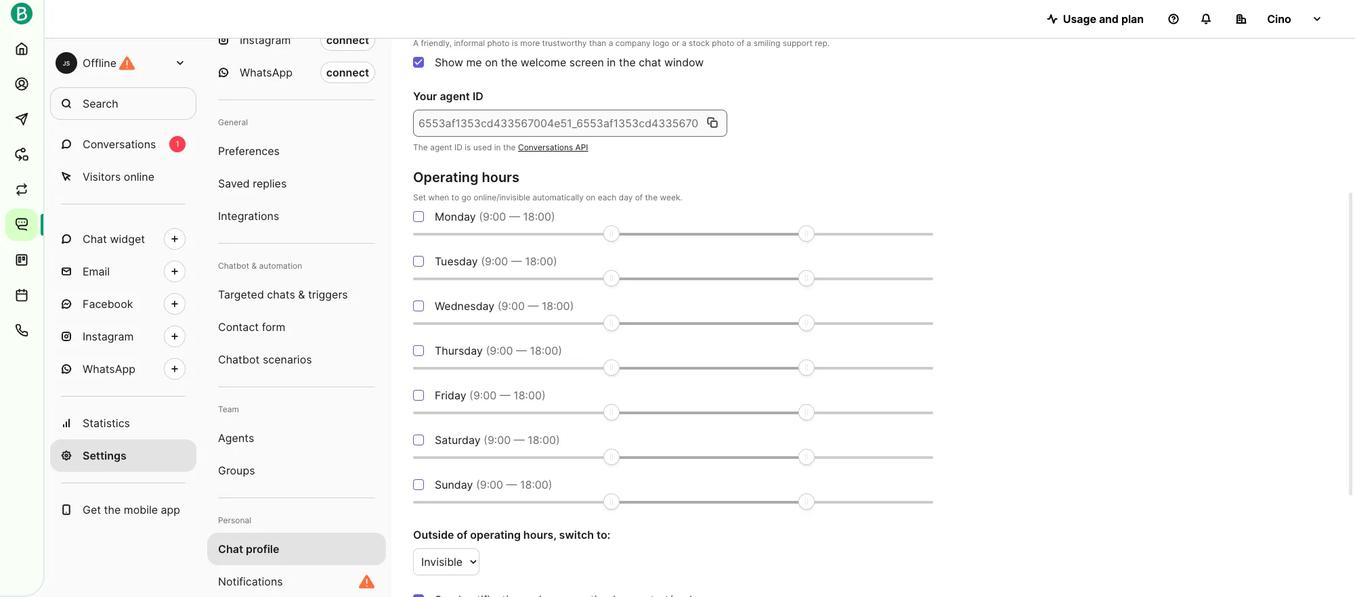 Task type: describe. For each thing, give the bounding box(es) containing it.
monday ( 9:00 — 18:00 )
[[435, 210, 555, 223]]

1 a from the left
[[609, 38, 613, 48]]

saved replies link
[[207, 167, 386, 200]]

go
[[461, 192, 471, 202]]

18:00 for tuesday ( 9:00 — 18:00 )
[[525, 254, 553, 268]]

settings link
[[50, 439, 196, 472]]

targeted
[[218, 288, 264, 301]]

chatbot for chatbot & automation
[[218, 261, 249, 271]]

0 horizontal spatial instagram
[[83, 330, 134, 343]]

connect for whatsapp
[[326, 66, 369, 79]]

( for friday
[[469, 389, 473, 402]]

9:00 for monday
[[483, 210, 506, 223]]

chat widget
[[83, 232, 145, 246]]

the left welcome at top left
[[501, 55, 518, 69]]

more
[[520, 38, 540, 48]]

outside of operating hours, switch to:
[[413, 528, 610, 542]]

visitors online link
[[50, 160, 196, 193]]

hours,
[[523, 528, 556, 542]]

the down the company
[[619, 55, 636, 69]]

chatbot & automation
[[218, 261, 302, 271]]

api
[[575, 142, 588, 152]]

hours
[[482, 169, 519, 185]]

agent for your
[[440, 89, 470, 103]]

— for saturday
[[514, 433, 525, 447]]

wednesday
[[435, 299, 494, 313]]

agents
[[218, 431, 254, 445]]

9:00 for tuesday
[[485, 254, 508, 268]]

copy image
[[707, 117, 718, 128]]

chat for chat widget
[[83, 232, 107, 246]]

18:00 for saturday ( 9:00 — 18:00 )
[[528, 433, 556, 447]]

chat widget link
[[50, 223, 196, 255]]

1 vertical spatial &
[[298, 288, 305, 301]]

9:00 for saturday
[[487, 433, 511, 447]]

email link
[[50, 255, 196, 288]]

chatbot for chatbot scenarios
[[218, 353, 260, 366]]

1 photo from the left
[[487, 38, 510, 48]]

company
[[615, 38, 651, 48]]

or
[[672, 38, 680, 48]]

chat
[[639, 55, 661, 69]]

your
[[413, 89, 437, 103]]

a
[[413, 38, 419, 48]]

9:00 for sunday
[[480, 478, 503, 491]]

tuesday
[[435, 254, 478, 268]]

groups link
[[207, 454, 386, 487]]

form
[[262, 320, 285, 334]]

informal
[[454, 38, 485, 48]]

1 horizontal spatial whatsapp
[[240, 66, 293, 79]]

18:00 for sunday ( 9:00 — 18:00 )
[[520, 478, 548, 491]]

1 horizontal spatial conversations
[[518, 142, 573, 152]]

2 vertical spatial of
[[457, 528, 467, 542]]

welcome
[[521, 55, 566, 69]]

visitors
[[83, 170, 121, 184]]

1 vertical spatial is
[[465, 142, 471, 152]]

chat for chat profile
[[218, 542, 243, 556]]

) for friday ( 9:00 — 18:00 )
[[542, 389, 546, 402]]

friday
[[435, 389, 466, 402]]

used
[[473, 142, 492, 152]]

whatsapp link
[[50, 353, 196, 385]]

) for saturday ( 9:00 — 18:00 )
[[556, 433, 560, 447]]

statistics
[[83, 416, 130, 430]]

— for monday
[[509, 210, 520, 223]]

your agent id
[[413, 89, 483, 103]]

saved
[[218, 177, 250, 190]]

personal
[[218, 515, 251, 525]]

contact form
[[218, 320, 285, 334]]

connect for instagram
[[326, 33, 369, 47]]

18:00 for wednesday ( 9:00 — 18:00 )
[[542, 299, 570, 313]]

18:00 for monday ( 9:00 — 18:00 )
[[523, 210, 551, 223]]

9:00 for wednesday
[[501, 299, 525, 313]]

replies
[[253, 177, 287, 190]]

preferences link
[[207, 135, 386, 167]]

usage and plan button
[[1036, 5, 1155, 33]]

show me on the welcome screen in the chat window
[[435, 55, 704, 69]]

widget
[[110, 232, 145, 246]]

sunday
[[435, 478, 473, 491]]

notifications
[[218, 575, 283, 588]]

chatbot scenarios
[[218, 353, 312, 366]]

agent for the
[[430, 142, 452, 152]]

) for thursday ( 9:00 — 18:00 )
[[558, 344, 562, 357]]

app
[[161, 503, 180, 517]]

3 a from the left
[[747, 38, 751, 48]]

0 horizontal spatial conversations
[[83, 137, 156, 151]]

the agent id is used in the conversations api
[[413, 142, 588, 152]]

( for thursday
[[486, 344, 490, 357]]

saved replies
[[218, 177, 287, 190]]

monday
[[435, 210, 476, 223]]

chats
[[267, 288, 295, 301]]

wednesday ( 9:00 — 18:00 )
[[435, 299, 574, 313]]

the right get
[[104, 503, 121, 517]]

automatically
[[533, 192, 584, 202]]

contact form link
[[207, 311, 386, 343]]

friendly,
[[421, 38, 452, 48]]

id for the agent id is used in the conversations api
[[454, 142, 462, 152]]

search
[[83, 97, 118, 110]]

chat profile
[[218, 542, 279, 556]]

Your agent ID text field
[[413, 110, 727, 137]]

the right used
[[503, 142, 516, 152]]

offline
[[83, 56, 116, 70]]

0 vertical spatial of
[[737, 38, 744, 48]]

sunday ( 9:00 — 18:00 )
[[435, 478, 552, 491]]

( for monday
[[479, 210, 483, 223]]

visitors online
[[83, 170, 154, 184]]

contact
[[218, 320, 259, 334]]

integrations link
[[207, 200, 386, 232]]

smiling
[[754, 38, 780, 48]]

search link
[[50, 87, 196, 120]]

get the mobile app link
[[50, 494, 196, 526]]

thursday ( 9:00 — 18:00 )
[[435, 344, 562, 357]]

set
[[413, 192, 426, 202]]

outside
[[413, 528, 454, 542]]

week.
[[660, 192, 683, 202]]

— for wednesday
[[528, 299, 539, 313]]

settings
[[83, 449, 126, 463]]

usage and plan
[[1063, 12, 1144, 26]]

preferences
[[218, 144, 280, 158]]



Task type: vqa. For each thing, say whether or not it's contained in the screenshot.
the in the Operating hours Set when to go online/invisible automatically on each day of the week.
yes



Task type: locate. For each thing, give the bounding box(es) containing it.
friday ( 9:00 — 18:00 )
[[435, 389, 546, 402]]

9:00 right 'friday'
[[473, 389, 497, 402]]

& right chats
[[298, 288, 305, 301]]

a right or
[[682, 38, 686, 48]]

— for friday
[[500, 389, 510, 402]]

saturday
[[435, 433, 481, 447]]

1 horizontal spatial is
[[512, 38, 518, 48]]

0 horizontal spatial of
[[457, 528, 467, 542]]

0 horizontal spatial chat
[[83, 232, 107, 246]]

1 vertical spatial connect
[[326, 66, 369, 79]]

2 photo from the left
[[712, 38, 734, 48]]

— for sunday
[[506, 478, 517, 491]]

automation
[[259, 261, 302, 271]]

chat profile link
[[207, 533, 386, 565]]

1 vertical spatial whatsapp
[[83, 362, 135, 376]]

— down wednesday ( 9:00 — 18:00 )
[[516, 344, 527, 357]]

conversations down your agent id "text box"
[[518, 142, 573, 152]]

the
[[413, 142, 428, 152]]

a left smiling
[[747, 38, 751, 48]]

2 horizontal spatial of
[[737, 38, 744, 48]]

0 vertical spatial in
[[607, 55, 616, 69]]

1 horizontal spatial of
[[635, 192, 643, 202]]

online/invisible
[[474, 192, 530, 202]]

operating hours set when to go online/invisible automatically on each day of the week.
[[413, 169, 683, 202]]

instagram link
[[50, 320, 196, 353]]

of left smiling
[[737, 38, 744, 48]]

agent
[[440, 89, 470, 103], [430, 142, 452, 152]]

mobile
[[124, 503, 158, 517]]

9:00 right tuesday
[[485, 254, 508, 268]]

logo
[[653, 38, 669, 48]]

0 horizontal spatial on
[[485, 55, 498, 69]]

1 horizontal spatial id
[[473, 89, 483, 103]]

team
[[218, 404, 239, 414]]

18:00 for thursday ( 9:00 — 18:00 )
[[530, 344, 558, 357]]

18:00 for friday ( 9:00 — 18:00 )
[[513, 389, 542, 402]]

( right tuesday
[[481, 254, 485, 268]]

— up wednesday ( 9:00 — 18:00 )
[[511, 254, 522, 268]]

integrations
[[218, 209, 279, 223]]

a friendly, informal photo is more trustworthy than a company logo or a stock photo of a smiling support rep.
[[413, 38, 830, 48]]

screen
[[569, 55, 604, 69]]

0 vertical spatial instagram
[[240, 33, 291, 47]]

0 horizontal spatial is
[[465, 142, 471, 152]]

1 horizontal spatial chat
[[218, 542, 243, 556]]

each
[[598, 192, 616, 202]]

— for thursday
[[516, 344, 527, 357]]

— up sunday ( 9:00 — 18:00 )
[[514, 433, 525, 447]]

0 vertical spatial chat
[[83, 232, 107, 246]]

is left used
[[465, 142, 471, 152]]

on left "each"
[[586, 192, 596, 202]]

chatbot
[[218, 261, 249, 271], [218, 353, 260, 366]]

(
[[479, 210, 483, 223], [481, 254, 485, 268], [498, 299, 501, 313], [486, 344, 490, 357], [469, 389, 473, 402], [484, 433, 487, 447], [476, 478, 480, 491]]

facebook
[[83, 297, 133, 311]]

1 vertical spatial of
[[635, 192, 643, 202]]

targeted chats & triggers link
[[207, 278, 386, 311]]

tuesday ( 9:00 — 18:00 )
[[435, 254, 557, 268]]

chat up email
[[83, 232, 107, 246]]

of right outside
[[457, 528, 467, 542]]

in right used
[[494, 142, 501, 152]]

0 vertical spatial whatsapp
[[240, 66, 293, 79]]

0 horizontal spatial &
[[252, 261, 257, 271]]

( for saturday
[[484, 433, 487, 447]]

operating
[[470, 528, 521, 542]]

— down 'online/invisible'
[[509, 210, 520, 223]]

on inside operating hours set when to go online/invisible automatically on each day of the week.
[[586, 192, 596, 202]]

)
[[551, 210, 555, 223], [553, 254, 557, 268], [570, 299, 574, 313], [558, 344, 562, 357], [542, 389, 546, 402], [556, 433, 560, 447], [548, 478, 552, 491]]

instagram
[[240, 33, 291, 47], [83, 330, 134, 343]]

of
[[737, 38, 744, 48], [635, 192, 643, 202], [457, 528, 467, 542]]

9:00 up thursday ( 9:00 — 18:00 )
[[501, 299, 525, 313]]

) for monday ( 9:00 — 18:00 )
[[551, 210, 555, 223]]

9:00 right the saturday
[[487, 433, 511, 447]]

trustworthy
[[542, 38, 587, 48]]

0 horizontal spatial id
[[454, 142, 462, 152]]

( right wednesday
[[498, 299, 501, 313]]

2 a from the left
[[682, 38, 686, 48]]

operating
[[413, 169, 478, 185]]

support
[[783, 38, 813, 48]]

photo right stock
[[712, 38, 734, 48]]

1
[[176, 139, 179, 149]]

agents link
[[207, 422, 386, 454]]

usage
[[1063, 12, 1096, 26]]

9:00 for friday
[[473, 389, 497, 402]]

of inside operating hours set when to go online/invisible automatically on each day of the week.
[[635, 192, 643, 202]]

0 vertical spatial is
[[512, 38, 518, 48]]

email
[[83, 265, 110, 278]]

1 vertical spatial id
[[454, 142, 462, 152]]

of right the day
[[635, 192, 643, 202]]

1 vertical spatial chat
[[218, 542, 243, 556]]

facebook link
[[50, 288, 196, 320]]

1 vertical spatial in
[[494, 142, 501, 152]]

triggers
[[308, 288, 348, 301]]

0 horizontal spatial whatsapp
[[83, 362, 135, 376]]

0 horizontal spatial in
[[494, 142, 501, 152]]

( right the saturday
[[484, 433, 487, 447]]

( right monday
[[479, 210, 483, 223]]

is left more in the top left of the page
[[512, 38, 518, 48]]

on
[[485, 55, 498, 69], [586, 192, 596, 202]]

in down a friendly, informal photo is more trustworthy than a company logo or a stock photo of a smiling support rep.
[[607, 55, 616, 69]]

0 vertical spatial agent
[[440, 89, 470, 103]]

( for tuesday
[[481, 254, 485, 268]]

9:00 for thursday
[[490, 344, 513, 357]]

groups
[[218, 464, 255, 477]]

1 vertical spatial instagram
[[83, 330, 134, 343]]

chat
[[83, 232, 107, 246], [218, 542, 243, 556]]

agent right your
[[440, 89, 470, 103]]

— down thursday ( 9:00 — 18:00 )
[[500, 389, 510, 402]]

( for sunday
[[476, 478, 480, 491]]

a right than
[[609, 38, 613, 48]]

to
[[451, 192, 459, 202]]

the
[[501, 55, 518, 69], [619, 55, 636, 69], [503, 142, 516, 152], [645, 192, 658, 202], [104, 503, 121, 517]]

1 connect from the top
[[326, 33, 369, 47]]

conversations up "visitors online"
[[83, 137, 156, 151]]

cino button
[[1225, 5, 1333, 33]]

thursday
[[435, 344, 483, 357]]

the inside operating hours set when to go online/invisible automatically on each day of the week.
[[645, 192, 658, 202]]

1 horizontal spatial on
[[586, 192, 596, 202]]

online
[[124, 170, 154, 184]]

js
[[63, 59, 70, 67]]

1 chatbot from the top
[[218, 261, 249, 271]]

plan
[[1121, 12, 1144, 26]]

( for wednesday
[[498, 299, 501, 313]]

whatsapp up the general
[[240, 66, 293, 79]]

( right sunday
[[476, 478, 480, 491]]

whatsapp down instagram link
[[83, 362, 135, 376]]

id down me
[[473, 89, 483, 103]]

scenarios
[[263, 353, 312, 366]]

0 vertical spatial chatbot
[[218, 261, 249, 271]]

agent right the
[[430, 142, 452, 152]]

2 chatbot from the top
[[218, 353, 260, 366]]

and
[[1099, 12, 1119, 26]]

— for tuesday
[[511, 254, 522, 268]]

chatbot scenarios link
[[207, 343, 386, 376]]

( right thursday
[[486, 344, 490, 357]]

9:00 down 'online/invisible'
[[483, 210, 506, 223]]

1 vertical spatial agent
[[430, 142, 452, 152]]

1 vertical spatial chatbot
[[218, 353, 260, 366]]

0 vertical spatial connect
[[326, 33, 369, 47]]

9:00 right thursday
[[490, 344, 513, 357]]

chatbot down 'contact'
[[218, 353, 260, 366]]

9:00 right sunday
[[480, 478, 503, 491]]

profile
[[246, 542, 279, 556]]

2 horizontal spatial a
[[747, 38, 751, 48]]

2 connect from the top
[[326, 66, 369, 79]]

cino
[[1267, 12, 1291, 26]]

saturday ( 9:00 — 18:00 )
[[435, 433, 560, 447]]

switch
[[559, 528, 594, 542]]

—
[[509, 210, 520, 223], [511, 254, 522, 268], [528, 299, 539, 313], [516, 344, 527, 357], [500, 389, 510, 402], [514, 433, 525, 447], [506, 478, 517, 491]]

) for wednesday ( 9:00 — 18:00 )
[[570, 299, 574, 313]]

) for tuesday ( 9:00 — 18:00 )
[[553, 254, 557, 268]]

whatsapp
[[240, 66, 293, 79], [83, 362, 135, 376]]

0 vertical spatial id
[[473, 89, 483, 103]]

1 horizontal spatial instagram
[[240, 33, 291, 47]]

a
[[609, 38, 613, 48], [682, 38, 686, 48], [747, 38, 751, 48]]

chat down "personal"
[[218, 542, 243, 556]]

0 horizontal spatial photo
[[487, 38, 510, 48]]

the left week.
[[645, 192, 658, 202]]

1 vertical spatial on
[[586, 192, 596, 202]]

photo right informal at the top left of page
[[487, 38, 510, 48]]

1 horizontal spatial &
[[298, 288, 305, 301]]

id for your agent id
[[473, 89, 483, 103]]

statistics link
[[50, 407, 196, 439]]

chatbot up targeted
[[218, 261, 249, 271]]

— down saturday ( 9:00 — 18:00 )
[[506, 478, 517, 491]]

& left automation
[[252, 261, 257, 271]]

( right 'friday'
[[469, 389, 473, 402]]

conversations api link
[[518, 142, 588, 152]]

id left used
[[454, 142, 462, 152]]

1 horizontal spatial photo
[[712, 38, 734, 48]]

whatsapp inside whatsapp link
[[83, 362, 135, 376]]

0 vertical spatial &
[[252, 261, 257, 271]]

0 vertical spatial on
[[485, 55, 498, 69]]

18:00
[[523, 210, 551, 223], [525, 254, 553, 268], [542, 299, 570, 313], [530, 344, 558, 357], [513, 389, 542, 402], [528, 433, 556, 447], [520, 478, 548, 491]]

than
[[589, 38, 606, 48]]

1 horizontal spatial in
[[607, 55, 616, 69]]

— up thursday ( 9:00 — 18:00 )
[[528, 299, 539, 313]]

1 horizontal spatial a
[[682, 38, 686, 48]]

get
[[83, 503, 101, 517]]

photo
[[487, 38, 510, 48], [712, 38, 734, 48]]

) for sunday ( 9:00 — 18:00 )
[[548, 478, 552, 491]]

me
[[466, 55, 482, 69]]

to:
[[597, 528, 610, 542]]

general
[[218, 117, 248, 127]]

on right me
[[485, 55, 498, 69]]

targeted chats & triggers
[[218, 288, 348, 301]]

0 horizontal spatial a
[[609, 38, 613, 48]]



